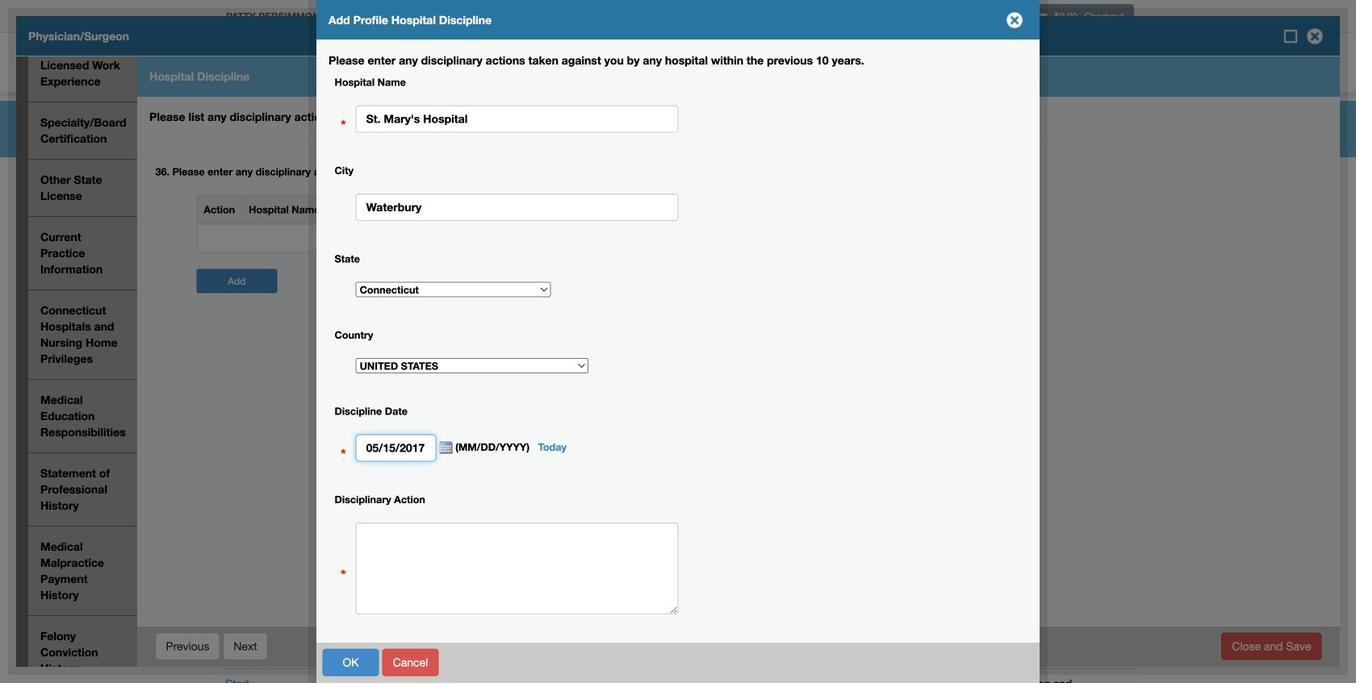 Task type: describe. For each thing, give the bounding box(es) containing it.
<b><center>state of connecticut<br>
 online elicense website</center></b> image
[[218, 36, 411, 63]]



Task type: locate. For each thing, give the bounding box(es) containing it.
close window image
[[1002, 7, 1028, 33]]

None text field
[[356, 194, 679, 221], [356, 435, 437, 462], [356, 523, 679, 615], [356, 194, 679, 221], [356, 435, 437, 462], [356, 523, 679, 615]]

None button
[[155, 633, 220, 661], [223, 633, 268, 661], [1222, 633, 1322, 661], [323, 650, 379, 677], [382, 650, 439, 677], [155, 633, 220, 661], [223, 633, 268, 661], [1222, 633, 1322, 661], [323, 650, 379, 677], [382, 650, 439, 677]]

close window image
[[1302, 23, 1328, 49]]

maximize/minimize image
[[1283, 28, 1299, 44]]

None image field
[[437, 442, 453, 455]]

None text field
[[356, 105, 679, 133]]



